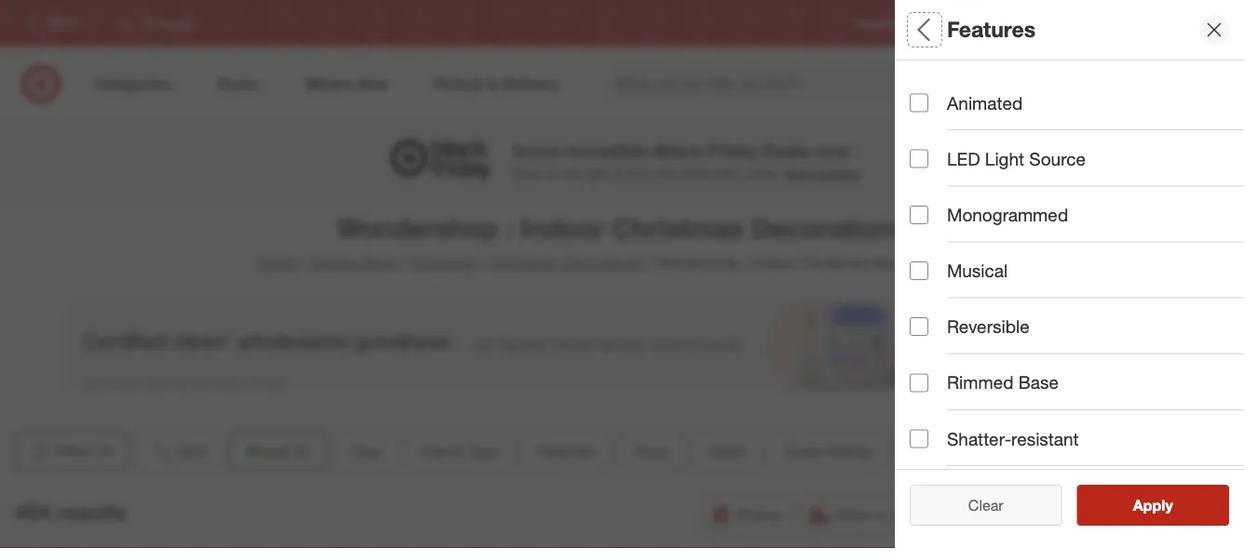 Task type: vqa. For each thing, say whether or not it's contained in the screenshot.
search
no



Task type: locate. For each thing, give the bounding box(es) containing it.
features inside "dialog"
[[947, 16, 1036, 43]]

:
[[506, 211, 514, 245], [744, 254, 749, 272]]

1 / from the left
[[300, 254, 305, 272]]

/ right christmas decorations "link"
[[647, 254, 652, 272]]

decorations
[[751, 211, 908, 245], [562, 254, 643, 272], [872, 254, 952, 272]]

0 horizontal spatial indoor
[[521, 211, 605, 245]]

shipping
[[1158, 506, 1218, 524]]

shop in store button
[[801, 495, 936, 536]]

1 vertical spatial frame type button
[[405, 431, 515, 472]]

deals button
[[910, 387, 1245, 452], [692, 431, 761, 472]]

1 horizontal spatial results
[[1145, 497, 1193, 515]]

frame type button
[[910, 191, 1245, 256], [405, 431, 515, 472]]

0 vertical spatial shop
[[362, 254, 398, 272]]

0 vertical spatial frame type
[[910, 210, 1007, 232]]

1 clear from the left
[[959, 497, 995, 515]]

1 horizontal spatial deals button
[[910, 387, 1245, 452]]

1 vertical spatial indoor
[[753, 254, 796, 272]]

shop left in
[[835, 506, 871, 524]]

advertisement region
[[63, 300, 1181, 393]]

wondershop up monogrammed checkbox
[[910, 162, 984, 179]]

2 (1) from the left
[[293, 442, 310, 461]]

see
[[1114, 497, 1141, 515]]

shatter-
[[947, 428, 1012, 450]]

same
[[978, 506, 1017, 524]]

christmas
[[612, 211, 744, 245], [410, 254, 478, 272], [490, 254, 558, 272], [800, 254, 868, 272]]

price
[[910, 341, 954, 362], [635, 442, 669, 461]]

deals inside "all filters" dialog
[[910, 406, 958, 427]]

day
[[1021, 506, 1047, 524]]

454
[[15, 500, 51, 526]]

black
[[654, 140, 702, 161]]

/
[[300, 254, 305, 272], [401, 254, 406, 272], [482, 254, 487, 272], [647, 254, 652, 272]]

: down save
[[506, 211, 514, 245]]

wondershop
[[910, 162, 984, 179], [337, 211, 499, 245], [655, 254, 740, 272]]

0 vertical spatial features button
[[910, 256, 1245, 321]]

brand
[[910, 138, 961, 160], [246, 442, 289, 461]]

2 horizontal spatial deals
[[910, 406, 958, 427]]

2 clear from the left
[[969, 497, 1004, 515]]

/ right target link
[[300, 254, 305, 272]]

1 vertical spatial type button
[[334, 431, 398, 472]]

0 vertical spatial wondershop
[[910, 162, 984, 179]]

0 horizontal spatial deals
[[708, 442, 745, 461]]

type button right brand (1)
[[334, 431, 398, 472]]

1 horizontal spatial wondershop
[[655, 254, 740, 272]]

1 vertical spatial deals
[[910, 406, 958, 427]]

0 vertical spatial frame
[[910, 210, 963, 232]]

target link
[[255, 254, 296, 272]]

1 vertical spatial brand
[[246, 442, 289, 461]]

Rimmed Base checkbox
[[910, 374, 929, 392]]

0 vertical spatial brand
[[910, 138, 961, 160]]

0 vertical spatial price
[[910, 341, 954, 362]]

0 vertical spatial type button
[[910, 61, 1245, 126]]

0 horizontal spatial frame
[[421, 442, 463, 461]]

Shatter-resistant checkbox
[[910, 430, 929, 448]]

/ right christmas link in the top left of the page
[[482, 254, 487, 272]]

find
[[627, 165, 649, 182]]

1 vertical spatial price
[[635, 442, 669, 461]]

score
[[513, 140, 562, 161]]

indoor down week.
[[753, 254, 796, 272]]

same day delivery button
[[944, 495, 1117, 536]]

guest
[[784, 442, 824, 461]]

clear inside features "dialog"
[[969, 497, 1004, 515]]

LED Light Source checkbox
[[910, 150, 929, 168]]

apply button
[[1077, 485, 1230, 526]]

0 horizontal spatial (1)
[[96, 442, 113, 461]]

2 horizontal spatial wondershop
[[910, 162, 984, 179]]

deals up pickup button
[[708, 442, 745, 461]]

brand for brand wondershop
[[910, 138, 961, 160]]

0 vertical spatial deals
[[763, 140, 810, 161]]

christmas left musical option
[[800, 254, 868, 272]]

1 horizontal spatial shop
[[835, 506, 871, 524]]

decorations down monogrammed checkbox
[[872, 254, 952, 272]]

1 (1) from the left
[[96, 442, 113, 461]]

features button
[[910, 256, 1245, 321], [522, 431, 611, 472]]

1 horizontal spatial deals
[[763, 140, 810, 161]]

&
[[615, 165, 623, 182]]

indoor
[[521, 211, 605, 245], [753, 254, 796, 272]]

holiday shop link
[[308, 254, 398, 272]]

target
[[255, 254, 296, 272]]

find stores
[[1177, 16, 1233, 30]]

deals inside score incredible black friday deals now save on top gifts & find new deals each week. start saving
[[763, 140, 810, 161]]

results for 454 results
[[57, 500, 126, 526]]

0 vertical spatial :
[[506, 211, 514, 245]]

deals up the "start"
[[763, 140, 810, 161]]

weekly ad link
[[927, 15, 980, 31]]

led
[[947, 148, 981, 170]]

Animated checkbox
[[910, 94, 929, 112]]

wondershop down deals
[[655, 254, 740, 272]]

(1)
[[96, 442, 113, 461], [293, 442, 310, 461]]

frame inside "all filters" dialog
[[910, 210, 963, 232]]

1 vertical spatial :
[[744, 254, 749, 272]]

1 horizontal spatial features button
[[910, 256, 1245, 321]]

1 vertical spatial frame type
[[421, 442, 499, 461]]

christmas decorations link
[[490, 254, 643, 272]]

results
[[1145, 497, 1193, 515], [57, 500, 126, 526]]

1 horizontal spatial price
[[910, 341, 954, 362]]

incredible
[[567, 140, 650, 161]]

price button
[[910, 321, 1245, 387], [619, 431, 684, 472]]

brand down animated option
[[910, 138, 961, 160]]

filters
[[942, 16, 1000, 43]]

0 vertical spatial price button
[[910, 321, 1245, 387]]

1 vertical spatial shop
[[835, 506, 871, 524]]

shop right holiday
[[362, 254, 398, 272]]

(1) inside filter (1) "button"
[[96, 442, 113, 461]]

find stores link
[[1177, 15, 1233, 31]]

all filters dialog
[[895, 0, 1245, 549]]

0 vertical spatial indoor
[[521, 211, 605, 245]]

1 horizontal spatial brand
[[910, 138, 961, 160]]

redcard link
[[1010, 15, 1055, 31]]

clear button
[[910, 485, 1062, 526]]

3 / from the left
[[482, 254, 487, 272]]

decorations down saving
[[751, 211, 908, 245]]

Monogrammed checkbox
[[910, 206, 929, 224]]

1 horizontal spatial (1)
[[293, 442, 310, 461]]

type button
[[910, 61, 1245, 126], [334, 431, 398, 472]]

1 horizontal spatial :
[[744, 254, 749, 272]]

0 horizontal spatial results
[[57, 500, 126, 526]]

brand right sort
[[246, 442, 289, 461]]

source
[[1030, 148, 1086, 170]]

0 horizontal spatial price button
[[619, 431, 684, 472]]

454 results
[[15, 500, 126, 526]]

shop
[[362, 254, 398, 272], [835, 506, 871, 524]]

rimmed
[[947, 372, 1014, 394]]

animated
[[947, 92, 1023, 114]]

0 horizontal spatial shop
[[362, 254, 398, 272]]

0 horizontal spatial frame type button
[[405, 431, 515, 472]]

1 vertical spatial features
[[910, 275, 983, 297]]

1 horizontal spatial frame type button
[[910, 191, 1245, 256]]

weekly
[[927, 16, 963, 30]]

clear
[[959, 497, 995, 515], [969, 497, 1004, 515]]

find
[[1177, 16, 1198, 30]]

0 horizontal spatial wondershop
[[337, 211, 499, 245]]

pickup button
[[702, 495, 793, 536]]

frame
[[910, 210, 963, 232], [421, 442, 463, 461]]

2 vertical spatial deals
[[708, 442, 745, 461]]

guest rating button
[[768, 431, 887, 472]]

0 horizontal spatial price
[[635, 442, 669, 461]]

indoor up christmas decorations "link"
[[521, 211, 605, 245]]

1 horizontal spatial frame
[[910, 210, 963, 232]]

0 vertical spatial features
[[947, 16, 1036, 43]]

1 horizontal spatial type button
[[910, 61, 1245, 126]]

brand inside brand wondershop
[[910, 138, 961, 160]]

1 horizontal spatial frame type
[[910, 210, 1007, 232]]

1 vertical spatial wondershop
[[337, 211, 499, 245]]

deals up shatter-resistant option
[[910, 406, 958, 427]]

wondershop up christmas link in the top left of the page
[[337, 211, 499, 245]]

(1) for filter (1)
[[96, 442, 113, 461]]

0 horizontal spatial features button
[[522, 431, 611, 472]]

0 horizontal spatial frame type
[[421, 442, 499, 461]]

deals
[[680, 165, 711, 182]]

0 horizontal spatial brand
[[246, 442, 289, 461]]

1 vertical spatial price button
[[619, 431, 684, 472]]

shop inside button
[[835, 506, 871, 524]]

results inside see results button
[[1145, 497, 1193, 515]]

/ left christmas link in the top left of the page
[[401, 254, 406, 272]]

shipping button
[[1124, 495, 1230, 536]]

type
[[910, 80, 950, 101], [968, 210, 1007, 232], [350, 442, 382, 461], [467, 442, 499, 461]]

clear inside "all filters" dialog
[[959, 497, 995, 515]]

wondershop inside "all filters" dialog
[[910, 162, 984, 179]]

type button up source
[[910, 61, 1245, 126]]

(1) for brand (1)
[[293, 442, 310, 461]]

2 vertical spatial features
[[538, 442, 595, 461]]

: down week.
[[744, 254, 749, 272]]

0 horizontal spatial type button
[[334, 431, 398, 472]]

2 / from the left
[[401, 254, 406, 272]]

new
[[652, 165, 676, 182]]

price inside "all filters" dialog
[[910, 341, 954, 362]]

frame type
[[910, 210, 1007, 232], [421, 442, 499, 461]]

all
[[910, 16, 936, 43]]

guest rating
[[784, 442, 871, 461]]



Task type: describe. For each thing, give the bounding box(es) containing it.
registry link
[[856, 15, 898, 31]]

results for see results
[[1145, 497, 1193, 515]]

all
[[999, 497, 1013, 515]]

brand wondershop
[[910, 138, 984, 179]]

friday
[[706, 140, 758, 161]]

each
[[715, 165, 743, 182]]

apply
[[1134, 497, 1174, 515]]

sort
[[177, 442, 206, 461]]

on
[[545, 165, 560, 182]]

delivery
[[1051, 506, 1104, 524]]

pickup
[[736, 506, 781, 524]]

(454)
[[957, 254, 990, 272]]

week.
[[747, 165, 781, 182]]

filter (1)
[[56, 442, 113, 461]]

save
[[513, 165, 541, 182]]

clear for clear all
[[959, 497, 995, 515]]

rimmed base
[[947, 372, 1059, 394]]

clear for clear
[[969, 497, 1004, 515]]

theme button
[[895, 431, 972, 472]]

resistant
[[1012, 428, 1079, 450]]

saving
[[819, 165, 860, 182]]

all filters
[[910, 16, 1000, 43]]

now
[[815, 140, 851, 161]]

wondershop : indoor christmas decorations target / holiday shop / christmas / christmas decorations / wondershop : indoor christmas decorations (454)
[[255, 211, 990, 272]]

Musical checkbox
[[910, 262, 929, 280]]

start
[[785, 165, 816, 182]]

clear all button
[[910, 485, 1062, 526]]

What can we help you find? suggestions appear below search field
[[605, 63, 1009, 104]]

shop inside wondershop : indoor christmas decorations target / holiday shop / christmas / christmas decorations / wondershop : indoor christmas decorations (454)
[[362, 254, 398, 272]]

shatter-resistant
[[947, 428, 1079, 450]]

top
[[563, 165, 582, 182]]

brand for brand (1)
[[246, 442, 289, 461]]

in
[[875, 506, 886, 524]]

1 vertical spatial frame
[[421, 442, 463, 461]]

reversible
[[947, 316, 1030, 338]]

light
[[985, 148, 1025, 170]]

features inside "all filters" dialog
[[910, 275, 983, 297]]

4 / from the left
[[647, 254, 652, 272]]

same day delivery
[[978, 506, 1104, 524]]

frame type inside "all filters" dialog
[[910, 210, 1007, 232]]

clear all
[[959, 497, 1013, 515]]

decorations up advertisement region
[[562, 254, 643, 272]]

weekly ad
[[927, 16, 980, 30]]

2 vertical spatial wondershop
[[655, 254, 740, 272]]

christmas right holiday shop link
[[410, 254, 478, 272]]

score incredible black friday deals now save on top gifts & find new deals each week. start saving
[[513, 140, 860, 182]]

brand (1)
[[246, 442, 310, 461]]

christmas link
[[410, 254, 478, 272]]

filter
[[56, 442, 92, 461]]

0 vertical spatial frame type button
[[910, 191, 1245, 256]]

ad
[[966, 16, 980, 30]]

0 horizontal spatial :
[[506, 211, 514, 245]]

1 horizontal spatial indoor
[[753, 254, 796, 272]]

sort button
[[136, 431, 222, 472]]

stores
[[1201, 16, 1233, 30]]

led light source
[[947, 148, 1086, 170]]

theme
[[911, 442, 957, 461]]

gifts
[[586, 165, 611, 182]]

features dialog
[[895, 0, 1245, 549]]

Reversible checkbox
[[910, 318, 929, 336]]

christmas down 'new'
[[612, 211, 744, 245]]

0 horizontal spatial deals button
[[692, 431, 761, 472]]

1 horizontal spatial price button
[[910, 321, 1245, 387]]

musical
[[947, 260, 1008, 282]]

see results button
[[1077, 485, 1230, 526]]

holiday
[[308, 254, 358, 272]]

see results
[[1114, 497, 1193, 515]]

base
[[1019, 372, 1059, 394]]

1 vertical spatial features button
[[522, 431, 611, 472]]

filter (1) button
[[15, 431, 128, 472]]

registry
[[856, 16, 898, 30]]

store
[[891, 506, 924, 524]]

redcard
[[1010, 16, 1055, 30]]

shop in store
[[835, 506, 924, 524]]

rating
[[828, 442, 871, 461]]

monogrammed
[[947, 204, 1069, 226]]

christmas right christmas link in the top left of the page
[[490, 254, 558, 272]]



